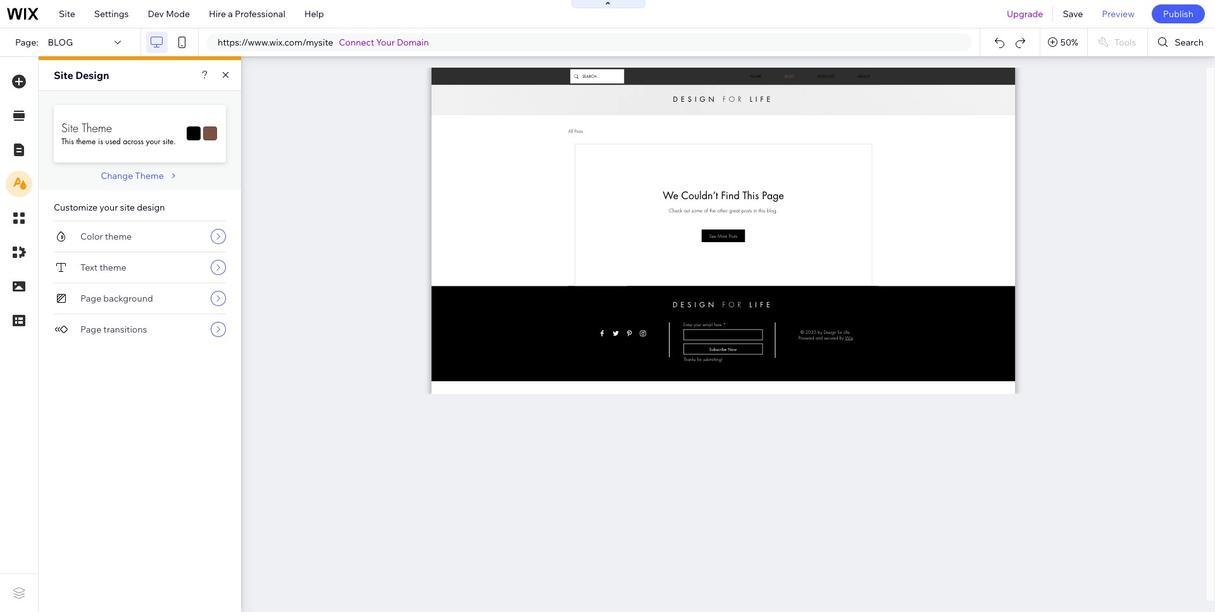 Task type: describe. For each thing, give the bounding box(es) containing it.
site for theme
[[61, 121, 78, 135]]

text
[[80, 262, 98, 274]]

dev
[[148, 8, 164, 20]]

theme for text theme
[[100, 262, 126, 274]]

preview button
[[1093, 0, 1145, 28]]

50%
[[1061, 37, 1079, 48]]

theme for site
[[82, 121, 112, 135]]

settings
[[94, 8, 129, 20]]

save
[[1063, 8, 1084, 20]]

site
[[120, 202, 135, 213]]

text theme
[[80, 262, 126, 274]]

site for design
[[54, 69, 73, 82]]

hire a professional
[[209, 8, 285, 20]]

50% button
[[1041, 28, 1088, 56]]

preview
[[1102, 8, 1135, 20]]

https://www.wix.com/mysite connect your domain
[[218, 37, 429, 48]]

blog
[[48, 37, 73, 48]]

professional
[[235, 8, 285, 20]]

domain
[[397, 37, 429, 48]]

site theme this theme is used across your site.
[[61, 121, 176, 147]]

a
[[228, 8, 233, 20]]

upgrade
[[1007, 8, 1044, 20]]

https://www.wix.com/mysite
[[218, 37, 333, 48]]

design
[[76, 69, 109, 82]]

publish button
[[1152, 4, 1205, 23]]

color
[[80, 231, 103, 242]]

tools button
[[1088, 28, 1148, 56]]

theme inside site theme this theme is used across your site.
[[76, 136, 96, 147]]

connect
[[339, 37, 374, 48]]

dev mode
[[148, 8, 190, 20]]

this
[[61, 136, 74, 147]]

page transitions
[[80, 324, 147, 336]]

search
[[1175, 37, 1204, 48]]

theme for color theme
[[105, 231, 132, 242]]

color theme
[[80, 231, 132, 242]]

across
[[123, 136, 144, 147]]



Task type: locate. For each thing, give the bounding box(es) containing it.
1 page from the top
[[80, 293, 101, 305]]

site up the this
[[61, 121, 78, 135]]

change theme
[[101, 170, 164, 182]]

help
[[304, 8, 324, 20]]

your
[[146, 136, 160, 147], [100, 202, 118, 213]]

page for page transitions
[[80, 324, 101, 336]]

used
[[105, 136, 121, 147]]

site left design
[[54, 69, 73, 82]]

0 vertical spatial your
[[146, 136, 160, 147]]

0 horizontal spatial your
[[100, 202, 118, 213]]

1 vertical spatial theme
[[105, 231, 132, 242]]

page down text
[[80, 293, 101, 305]]

your left site
[[100, 202, 118, 213]]

2 vertical spatial site
[[61, 121, 78, 135]]

2 vertical spatial theme
[[100, 262, 126, 274]]

1 vertical spatial page
[[80, 324, 101, 336]]

transitions
[[103, 324, 147, 336]]

0 vertical spatial page
[[80, 293, 101, 305]]

background
[[103, 293, 153, 305]]

site
[[59, 8, 75, 20], [54, 69, 73, 82], [61, 121, 78, 135]]

2 page from the top
[[80, 324, 101, 336]]

search button
[[1149, 28, 1216, 56]]

site inside site theme this theme is used across your site.
[[61, 121, 78, 135]]

theme left is
[[76, 136, 96, 147]]

theme up is
[[82, 121, 112, 135]]

tools
[[1115, 37, 1137, 48]]

0 vertical spatial theme
[[76, 136, 96, 147]]

page for page background
[[80, 293, 101, 305]]

publish
[[1164, 8, 1194, 20]]

1 vertical spatial site
[[54, 69, 73, 82]]

customize your site design
[[54, 202, 165, 213]]

your left site.
[[146, 136, 160, 147]]

0 vertical spatial theme
[[82, 121, 112, 135]]

change theme button
[[101, 170, 179, 182]]

customize
[[54, 202, 98, 213]]

0 vertical spatial site
[[59, 8, 75, 20]]

page background
[[80, 293, 153, 305]]

1 horizontal spatial your
[[146, 136, 160, 147]]

is
[[98, 136, 103, 147]]

page
[[80, 293, 101, 305], [80, 324, 101, 336]]

1 vertical spatial your
[[100, 202, 118, 213]]

page left transitions
[[80, 324, 101, 336]]

theme for change
[[135, 170, 164, 182]]

save button
[[1054, 0, 1093, 28]]

theme
[[82, 121, 112, 135], [135, 170, 164, 182]]

site design
[[54, 69, 109, 82]]

theme right text
[[100, 262, 126, 274]]

0 horizontal spatial theme
[[82, 121, 112, 135]]

theme
[[76, 136, 96, 147], [105, 231, 132, 242], [100, 262, 126, 274]]

theme up design
[[135, 170, 164, 182]]

1 vertical spatial theme
[[135, 170, 164, 182]]

theme right color
[[105, 231, 132, 242]]

design
[[137, 202, 165, 213]]

your
[[376, 37, 395, 48]]

hire
[[209, 8, 226, 20]]

site up blog
[[59, 8, 75, 20]]

your inside site theme this theme is used across your site.
[[146, 136, 160, 147]]

change
[[101, 170, 133, 182]]

mode
[[166, 8, 190, 20]]

theme inside site theme this theme is used across your site.
[[82, 121, 112, 135]]

1 horizontal spatial theme
[[135, 170, 164, 182]]

site.
[[163, 136, 176, 147]]



Task type: vqa. For each thing, say whether or not it's contained in the screenshot.
Found
no



